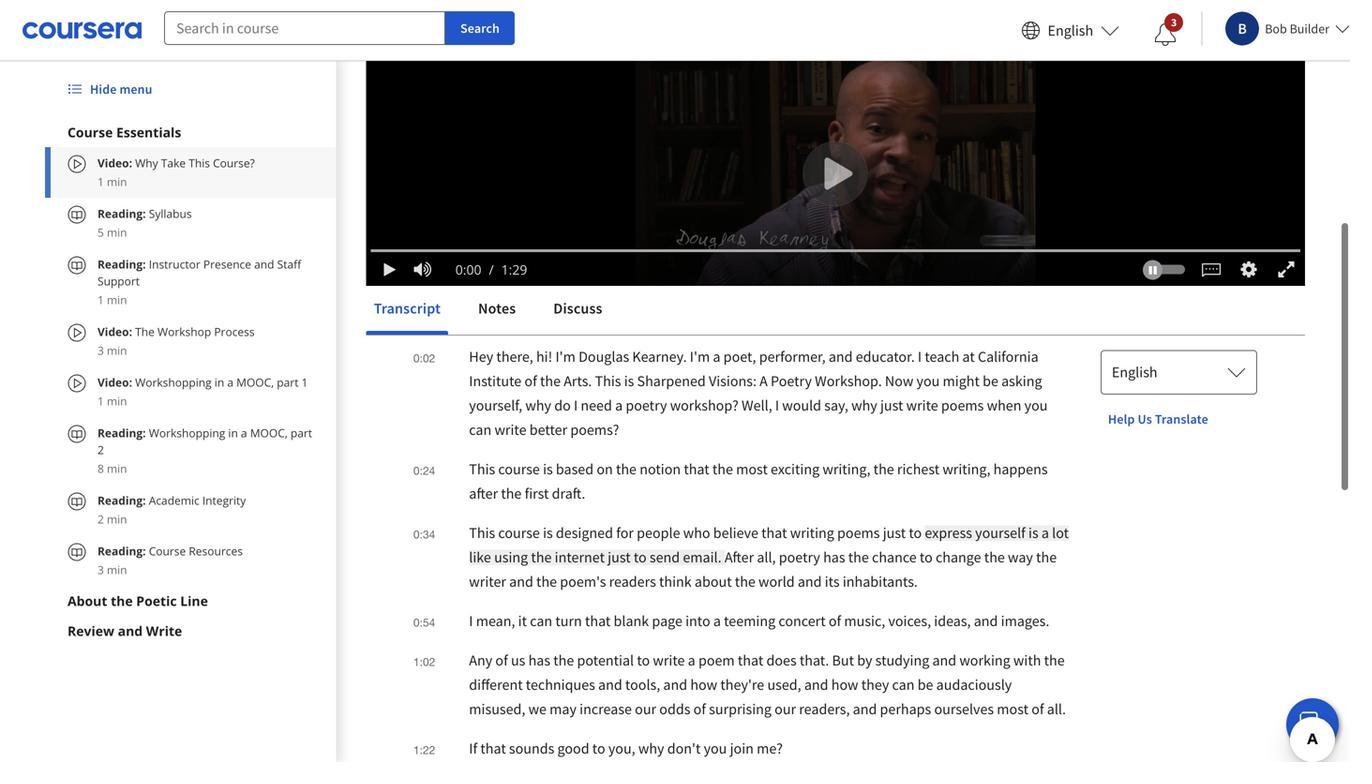 Task type: locate. For each thing, give the bounding box(es) containing it.
1 vertical spatial mooc,
[[250, 425, 288, 441]]

1 vertical spatial you
[[1025, 396, 1048, 415]]

0 horizontal spatial can
[[469, 421, 492, 439]]

course? up discuss
[[529, 227, 618, 259]]

1 writing, from the left
[[823, 460, 871, 479]]

and down that. at the bottom of the page
[[805, 676, 829, 695]]

performer,
[[759, 347, 826, 366]]

1 vertical spatial why
[[366, 227, 415, 259]]

in down video: workshopping in a mooc, part 1 1 min
[[228, 425, 238, 441]]

1 horizontal spatial our
[[775, 700, 796, 719]]

0 horizontal spatial take
[[161, 155, 186, 171]]

poems?
[[571, 421, 619, 439]]

1 horizontal spatial english
[[1112, 363, 1158, 382]]

0 horizontal spatial poems
[[838, 524, 880, 543]]

workshop
[[158, 324, 211, 340]]

all,
[[757, 548, 776, 567]]

i'm right hi! on the top left of the page
[[556, 347, 576, 366]]

but
[[832, 651, 854, 670]]

of down hi! on the top left of the page
[[525, 372, 537, 391]]

2 vertical spatial video:
[[98, 375, 132, 390]]

who
[[683, 524, 711, 543]]

0 horizontal spatial our
[[635, 700, 657, 719]]

3 inside dropdown button
[[1171, 15, 1177, 30]]

5 reading: from the top
[[98, 544, 146, 559]]

poems inside "well, i would say, why just write poems when you can write better poems?"
[[942, 396, 984, 415]]

and left staff
[[254, 257, 274, 272]]

1 vertical spatial in
[[228, 425, 238, 441]]

people
[[637, 524, 680, 543]]

min down support
[[107, 292, 127, 308]]

arts.
[[564, 372, 592, 391]]

richest
[[897, 460, 940, 479]]

0 vertical spatial video:
[[98, 155, 132, 171]]

to left you,
[[593, 740, 606, 758]]

be up when
[[983, 372, 999, 391]]

course up using
[[498, 524, 540, 543]]

the poem's readers think about the world and its inhabitants.
[[537, 573, 918, 591]]

reading: inside reading: academic integrity 2 min
[[98, 493, 146, 508]]

2 2 from the top
[[98, 512, 104, 527]]

1 vertical spatial english
[[1112, 363, 1158, 382]]

2 course from the top
[[498, 524, 540, 543]]

and inside dropdown button
[[118, 622, 143, 640]]

i inside the now you might be asking yourself, why do i need a poetry workshop?
[[574, 396, 578, 415]]

2 vertical spatial write
[[653, 651, 685, 670]]

good
[[558, 740, 590, 758]]

reading:
[[98, 206, 146, 221], [98, 257, 149, 272], [98, 425, 149, 441], [98, 493, 146, 508], [98, 544, 146, 559]]

reading: course resources 3 min
[[98, 544, 243, 578]]

and down using
[[509, 573, 534, 591]]

reading: academic integrity 2 min
[[98, 493, 246, 527]]

1 horizontal spatial how
[[832, 676, 859, 695]]

1 video: from the top
[[98, 155, 132, 171]]

and down they
[[853, 700, 877, 719]]

the inside dropdown button
[[111, 592, 133, 610]]

can
[[469, 421, 492, 439], [530, 612, 553, 631], [892, 676, 915, 695]]

1 vertical spatial part
[[291, 425, 312, 441]]

0 vertical spatial just
[[881, 396, 904, 415]]

1 horizontal spatial most
[[997, 700, 1029, 719]]

transcript
[[374, 299, 441, 318]]

be inside how they're used, and how they can be audaciously misused, we may increase
[[918, 676, 934, 695]]

1 horizontal spatial you
[[917, 372, 940, 391]]

a left poet,
[[713, 347, 721, 366]]

hide menu
[[90, 81, 152, 98]]

writing,
[[823, 460, 871, 479], [943, 460, 991, 479]]

designed
[[556, 524, 613, 543]]

the right 'with'
[[1044, 651, 1065, 670]]

be inside the now you might be asking yourself, why do i need a poetry workshop?
[[983, 372, 999, 391]]

6 min from the top
[[107, 461, 127, 476]]

1 horizontal spatial why
[[366, 227, 415, 259]]

2 writing, from the left
[[943, 460, 991, 479]]

audaciously
[[937, 676, 1012, 695]]

why up play image
[[366, 227, 415, 259]]

this
[[189, 155, 210, 171], [477, 227, 524, 259], [595, 372, 621, 391], [469, 460, 495, 479], [469, 524, 495, 543]]

0:24 button
[[408, 458, 441, 482]]

take up the 0:00
[[420, 227, 472, 259]]

workshopping down video: the workshop process 3 min
[[135, 375, 212, 390]]

a left poem
[[688, 651, 696, 670]]

poems
[[942, 396, 984, 415], [838, 524, 880, 543]]

video:
[[98, 155, 132, 171], [98, 324, 132, 340], [98, 375, 132, 390]]

1 vertical spatial poems
[[838, 524, 880, 543]]

the left first
[[501, 484, 522, 503]]

douglas
[[579, 347, 630, 366]]

min up the about the poetic line
[[107, 562, 127, 578]]

studying
[[876, 651, 930, 670]]

support
[[98, 273, 140, 289]]

you
[[917, 372, 940, 391], [1025, 396, 1048, 415], [704, 740, 727, 758]]

1 horizontal spatial in
[[228, 425, 238, 441]]

our down used,
[[775, 700, 796, 719]]

just down for
[[608, 548, 631, 567]]

is left lot
[[1029, 524, 1039, 543]]

they're
[[721, 676, 765, 695]]

1 vertical spatial poetry
[[779, 548, 821, 567]]

to left send
[[634, 548, 647, 567]]

can down yourself,
[[469, 421, 492, 439]]

0 vertical spatial write
[[907, 396, 939, 415]]

just down now
[[881, 396, 904, 415]]

1 horizontal spatial has
[[824, 548, 846, 567]]

review and write
[[68, 622, 182, 640]]

1 horizontal spatial course
[[149, 544, 186, 559]]

2 horizontal spatial you
[[1025, 396, 1048, 415]]

has for us
[[529, 651, 551, 670]]

course up first
[[498, 460, 540, 479]]

that.
[[800, 651, 829, 670]]

video: inside video: workshopping in a mooc, part 1 1 min
[[98, 375, 132, 390]]

1:22 button
[[408, 737, 441, 762]]

has up 'its'
[[824, 548, 846, 567]]

0 horizontal spatial course
[[68, 123, 113, 141]]

this up like
[[469, 524, 495, 543]]

0 vertical spatial 2
[[98, 442, 104, 458]]

poem
[[699, 651, 735, 670]]

2 horizontal spatial write
[[907, 396, 939, 415]]

video: down video: the workshop process 3 min
[[98, 375, 132, 390]]

course down hide on the top
[[68, 123, 113, 141]]

the inside express yourself is a lot like using the internet just to send email.
[[531, 548, 552, 567]]

sharpened
[[637, 372, 706, 391]]

0 horizontal spatial english
[[1048, 21, 1094, 40]]

just inside "well, i would say, why just write poems when you can write better poems?"
[[881, 396, 904, 415]]

and up odds
[[663, 676, 688, 695]]

video: the workshop process 3 min
[[98, 324, 255, 358]]

2 horizontal spatial why
[[852, 396, 878, 415]]

how down poem
[[691, 676, 718, 695]]

english inside button
[[1048, 21, 1094, 40]]

0 vertical spatial poetry
[[626, 396, 667, 415]]

write down yourself,
[[495, 421, 527, 439]]

2 horizontal spatial can
[[892, 676, 915, 695]]

video: for video: the workshop process 3 min
[[98, 324, 132, 340]]

1
[[98, 174, 104, 189], [98, 292, 104, 308], [302, 375, 308, 390], [98, 393, 104, 409]]

5 min from the top
[[107, 393, 127, 409]]

course down reading: academic integrity 2 min in the bottom left of the page
[[149, 544, 186, 559]]

2 vertical spatial just
[[608, 548, 631, 567]]

4 reading: from the top
[[98, 493, 146, 508]]

2 video: from the top
[[98, 324, 132, 340]]

the left richest
[[874, 460, 894, 479]]

1 horizontal spatial poems
[[942, 396, 984, 415]]

2 vertical spatial you
[[704, 740, 727, 758]]

0:24
[[414, 464, 435, 477]]

in inside "workshopping in a mooc, part 2"
[[228, 425, 238, 441]]

is up first
[[543, 460, 553, 479]]

how down but
[[832, 676, 859, 695]]

by
[[857, 651, 873, 670]]

poetry down sharpened
[[626, 396, 667, 415]]

has inside after all, poetry has the chance to change the way the writer and
[[824, 548, 846, 567]]

this is sharpened visions: a poetry workshop. button
[[595, 372, 885, 391]]

0 vertical spatial course
[[498, 460, 540, 479]]

poetry down writing
[[779, 548, 821, 567]]

0 vertical spatial be
[[983, 372, 999, 391]]

0 vertical spatial course
[[68, 123, 113, 141]]

3 left the b at the top of page
[[1171, 15, 1177, 30]]

the right using
[[531, 548, 552, 567]]

1 horizontal spatial i'm
[[690, 347, 710, 366]]

1 horizontal spatial poetry
[[779, 548, 821, 567]]

1:22
[[414, 744, 435, 757]]

video: inside video: why take this course? 1 min
[[98, 155, 132, 171]]

0 horizontal spatial i'm
[[556, 347, 576, 366]]

the up inhabitants.
[[849, 548, 869, 567]]

presence
[[203, 257, 251, 272]]

poems down might
[[942, 396, 984, 415]]

1 horizontal spatial writing,
[[943, 460, 991, 479]]

this down course essentials dropdown button
[[189, 155, 210, 171]]

write down now
[[907, 396, 939, 415]]

first
[[525, 484, 549, 503]]

3 up 'about'
[[98, 562, 104, 578]]

discuss button
[[546, 286, 610, 331]]

for
[[616, 524, 634, 543]]

0 horizontal spatial in
[[215, 375, 224, 390]]

why take this course?
[[366, 227, 618, 259]]

1 inside video: why take this course? 1 min
[[98, 174, 104, 189]]

this course is designed for people who believe that writing poems just to button
[[469, 524, 925, 543]]

a right into
[[714, 612, 721, 631]]

workshopping inside "workshopping in a mooc, part 2"
[[149, 425, 225, 441]]

3 button
[[1140, 12, 1192, 57]]

staff
[[277, 257, 301, 272]]

reading: up support
[[98, 257, 149, 272]]

0 horizontal spatial has
[[529, 651, 551, 670]]

0 horizontal spatial writing,
[[823, 460, 871, 479]]

1 vertical spatial be
[[918, 676, 934, 695]]

min down 1 min
[[107, 343, 127, 358]]

0 horizontal spatial most
[[736, 460, 768, 479]]

0 vertical spatial part
[[277, 375, 299, 390]]

about the poetic line button
[[68, 592, 314, 611]]

workshopping down video: workshopping in a mooc, part 1 1 min
[[149, 425, 225, 441]]

2 min from the top
[[107, 225, 127, 240]]

3 reading: from the top
[[98, 425, 149, 441]]

1 vertical spatial 3
[[98, 343, 104, 358]]

of
[[525, 372, 537, 391], [829, 612, 841, 631], [496, 651, 508, 670], [694, 700, 706, 719], [1032, 700, 1044, 719]]

that right turn
[[585, 612, 611, 631]]

3 min from the top
[[107, 292, 127, 308]]

2 down 8
[[98, 512, 104, 527]]

chance
[[872, 548, 917, 567]]

0 vertical spatial poems
[[942, 396, 984, 415]]

1 min from the top
[[107, 174, 127, 189]]

to
[[909, 524, 922, 543], [634, 548, 647, 567], [920, 548, 933, 567], [637, 651, 650, 670], [593, 740, 606, 758]]

min
[[107, 174, 127, 189], [107, 225, 127, 240], [107, 292, 127, 308], [107, 343, 127, 358], [107, 393, 127, 409], [107, 461, 127, 476], [107, 512, 127, 527], [107, 562, 127, 578]]

min right 8
[[107, 461, 127, 476]]

why inside the now you might be asking yourself, why do i need a poetry workshop?
[[526, 396, 551, 415]]

a down video: workshopping in a mooc, part 1 1 min
[[241, 425, 247, 441]]

0 vertical spatial can
[[469, 421, 492, 439]]

after
[[469, 484, 498, 503]]

write up tools,
[[653, 651, 685, 670]]

4 min from the top
[[107, 343, 127, 358]]

tools,
[[626, 676, 660, 695]]

a down process
[[227, 375, 234, 390]]

1 vertical spatial most
[[997, 700, 1029, 719]]

part inside "workshopping in a mooc, part 2"
[[291, 425, 312, 441]]

but by studying and working with the different techniques and tools, and
[[469, 651, 1065, 695]]

readers,
[[799, 700, 850, 719]]

i left teach
[[918, 347, 922, 366]]

working
[[960, 651, 1011, 670]]

1 vertical spatial video:
[[98, 324, 132, 340]]

0 horizontal spatial poetry
[[626, 396, 667, 415]]

you down teach
[[917, 372, 940, 391]]

this for this course is based on the notion that the most exciting writing,
[[469, 460, 495, 479]]

0 horizontal spatial how
[[691, 676, 718, 695]]

1 vertical spatial course
[[498, 524, 540, 543]]

0 horizontal spatial be
[[918, 676, 934, 695]]

0 vertical spatial you
[[917, 372, 940, 391]]

and up increase
[[598, 676, 623, 695]]

video: workshopping in a mooc, part 1 1 min
[[98, 375, 308, 409]]

take inside video: why take this course? 1 min
[[161, 155, 186, 171]]

coursera image
[[23, 15, 142, 45]]

the down after
[[735, 573, 756, 591]]

concert
[[779, 612, 826, 631]]

you left join
[[704, 740, 727, 758]]

reading: up 8 min in the bottom of the page
[[98, 425, 149, 441]]

search
[[461, 20, 500, 37]]

you inside the now you might be asking yourself, why do i need a poetry workshop?
[[917, 372, 940, 391]]

1 course from the top
[[498, 460, 540, 479]]

1 vertical spatial course
[[149, 544, 186, 559]]

mooc, down video: workshopping in a mooc, part 1 1 min
[[250, 425, 288, 441]]

0 vertical spatial 3
[[1171, 15, 1177, 30]]

the right the notion
[[713, 460, 733, 479]]

writing, right richest
[[943, 460, 991, 479]]

1 horizontal spatial take
[[420, 227, 472, 259]]

1 horizontal spatial write
[[653, 651, 685, 670]]

i right do
[[574, 396, 578, 415]]

why right you,
[[639, 740, 665, 758]]

in
[[215, 375, 224, 390], [228, 425, 238, 441]]

part
[[277, 375, 299, 390], [291, 425, 312, 441]]

0 vertical spatial in
[[215, 375, 224, 390]]

0 vertical spatial workshopping
[[135, 375, 212, 390]]

this for this is sharpened visions: a poetry workshop.
[[595, 372, 621, 391]]

potential
[[577, 651, 634, 670]]

0 vertical spatial english
[[1048, 21, 1094, 40]]

reading: for syllabus
[[98, 206, 146, 221]]

be up 'perhaps'
[[918, 676, 934, 695]]

1 horizontal spatial course?
[[529, 227, 618, 259]]

in down process
[[215, 375, 224, 390]]

0 vertical spatial take
[[161, 155, 186, 171]]

1 reading: from the top
[[98, 206, 146, 221]]

min right 5
[[107, 225, 127, 240]]

has right "us"
[[529, 651, 551, 670]]

i'm up sharpened
[[690, 347, 710, 366]]

min inside video: the workshop process 3 min
[[107, 343, 127, 358]]

2 vertical spatial can
[[892, 676, 915, 695]]

part inside video: workshopping in a mooc, part 1 1 min
[[277, 375, 299, 390]]

most left exciting
[[736, 460, 768, 479]]

0 horizontal spatial why
[[135, 155, 158, 171]]

1 vertical spatial course?
[[529, 227, 618, 259]]

mooc, down process
[[236, 375, 274, 390]]

like
[[469, 548, 491, 567]]

most left all.
[[997, 700, 1029, 719]]

1:29
[[501, 261, 527, 279]]

reading: down 8 min in the bottom of the page
[[98, 493, 146, 508]]

video: down course essentials
[[98, 155, 132, 171]]

sounds
[[509, 740, 555, 758]]

resources
[[189, 544, 243, 559]]

course? down course essentials dropdown button
[[213, 155, 255, 171]]

the up review and write
[[111, 592, 133, 610]]

1 vertical spatial can
[[530, 612, 553, 631]]

1 vertical spatial just
[[883, 524, 906, 543]]

0 horizontal spatial course?
[[213, 155, 255, 171]]

0 horizontal spatial write
[[495, 421, 527, 439]]

why for if that sounds good to you, why don't you join me?
[[639, 740, 665, 758]]

poetry inside after all, poetry has the chance to change the way the writer and
[[779, 548, 821, 567]]

2 i'm from the left
[[690, 347, 710, 366]]

surprising
[[709, 700, 772, 719]]

video: inside video: the workshop process 3 min
[[98, 324, 132, 340]]

poet,
[[724, 347, 756, 366]]

0 vertical spatial has
[[824, 548, 846, 567]]

1 2 from the top
[[98, 442, 104, 458]]

3 video: from the top
[[98, 375, 132, 390]]

poem's
[[560, 573, 606, 591]]

and right ideas,
[[974, 612, 998, 631]]

1 vertical spatial workshopping
[[149, 425, 225, 441]]

just up chance
[[883, 524, 906, 543]]

mooc, inside video: workshopping in a mooc, part 1 1 min
[[236, 375, 274, 390]]

0 horizontal spatial why
[[526, 396, 551, 415]]

8 min from the top
[[107, 562, 127, 578]]

show notifications image
[[1155, 23, 1177, 46]]

0 vertical spatial why
[[135, 155, 158, 171]]

a left lot
[[1042, 524, 1049, 543]]

0 vertical spatial course?
[[213, 155, 255, 171]]

1 horizontal spatial be
[[983, 372, 999, 391]]

reading: inside reading: course resources 3 min
[[98, 544, 146, 559]]

world
[[759, 573, 795, 591]]

is inside express yourself is a lot like using the internet just to send email.
[[1029, 524, 1039, 543]]

has for poetry
[[824, 548, 846, 567]]

1 vertical spatial has
[[529, 651, 551, 670]]

writer
[[469, 573, 506, 591]]

1 horizontal spatial why
[[639, 740, 665, 758]]

poems up chance
[[838, 524, 880, 543]]

transcript button
[[366, 286, 448, 331]]

the inside i teach at california institute of the arts.
[[540, 372, 561, 391]]

0 horizontal spatial you
[[704, 740, 727, 758]]

0 vertical spatial most
[[736, 460, 768, 479]]

this down douglas
[[595, 372, 621, 391]]

2 our from the left
[[775, 700, 796, 719]]

2 vertical spatial 3
[[98, 562, 104, 578]]

7 min from the top
[[107, 512, 127, 527]]

1 our from the left
[[635, 700, 657, 719]]

at
[[963, 347, 975, 366]]

reading: for academic integrity
[[98, 493, 146, 508]]

mooc, inside "workshopping in a mooc, part 2"
[[250, 425, 288, 441]]

a
[[760, 372, 768, 391]]

reading: inside 'reading: syllabus 5 min'
[[98, 206, 146, 221]]

1 vertical spatial 2
[[98, 512, 104, 527]]

course inside dropdown button
[[68, 123, 113, 141]]

the richest writing, happens after the first draft. button
[[469, 460, 1048, 503]]

and down the about the poetic line
[[118, 622, 143, 640]]

the down hi! on the top left of the page
[[540, 372, 561, 391]]

to inside after all, poetry has the chance to change the way the writer and
[[920, 548, 933, 567]]

chat with us image
[[1298, 710, 1328, 740]]

0 vertical spatial mooc,
[[236, 375, 274, 390]]



Task type: vqa. For each thing, say whether or not it's contained in the screenshot.


Task type: describe. For each thing, give the bounding box(es) containing it.
bob builder
[[1265, 20, 1330, 37]]

our odds of surprising our readers, and perhaps ourselves most of all. button
[[635, 700, 1066, 719]]

odds
[[660, 700, 691, 719]]

you inside "well, i would say, why just write poems when you can write better poems?"
[[1025, 396, 1048, 415]]

min inside 'reading: syllabus 5 min'
[[107, 225, 127, 240]]

hi!
[[536, 347, 553, 366]]

course? inside video: why take this course? 1 min
[[213, 155, 255, 171]]

2 inside reading: academic integrity 2 min
[[98, 512, 104, 527]]

writing, inside the richest writing, happens after the first draft.
[[943, 460, 991, 479]]

a inside video: workshopping in a mooc, part 1 1 min
[[227, 375, 234, 390]]

1:02 button
[[408, 649, 441, 673]]

our odds of surprising our readers, and perhaps ourselves most of all.
[[635, 700, 1066, 719]]

when
[[987, 396, 1022, 415]]

i inside "well, i would say, why just write poems when you can write better poems?"
[[776, 396, 779, 415]]

most for the
[[736, 460, 768, 479]]

that right if
[[481, 740, 506, 758]]

related lecture content tabs tab list
[[366, 286, 1306, 335]]

writing
[[790, 524, 835, 543]]

review and write button
[[68, 622, 314, 641]]

yourself,
[[469, 396, 523, 415]]

we
[[529, 700, 547, 719]]

voices, ideas, and images. button
[[889, 612, 1050, 631]]

to up chance
[[909, 524, 922, 543]]

mute image
[[411, 260, 435, 279]]

0:34 button
[[408, 521, 441, 546]]

email.
[[683, 548, 722, 567]]

poetry
[[771, 372, 812, 391]]

express yourself is a lot like using the internet just to send email.
[[469, 524, 1069, 567]]

video: for video: workshopping in a mooc, part 1 1 min
[[98, 375, 132, 390]]

/
[[489, 261, 494, 279]]

ourselves
[[935, 700, 994, 719]]

1 horizontal spatial can
[[530, 612, 553, 631]]

save note
[[1226, 234, 1291, 252]]

a inside the now you might be asking yourself, why do i need a poetry workshop?
[[615, 396, 623, 415]]

different
[[469, 676, 523, 695]]

menu
[[120, 81, 152, 98]]

min inside reading: course resources 3 min
[[107, 562, 127, 578]]

that up they're
[[738, 651, 764, 670]]

2 reading: from the top
[[98, 257, 149, 272]]

of left music,
[[829, 612, 841, 631]]

about
[[68, 592, 107, 610]]

i'm douglas kearney. button
[[556, 347, 690, 366]]

this course is based on the notion that the most exciting writing,
[[469, 460, 874, 479]]

1 min
[[98, 292, 127, 308]]

to inside express yourself is a lot like using the internet just to send email.
[[634, 548, 647, 567]]

is for people
[[543, 524, 553, 543]]

this inside video: why take this course? 1 min
[[189, 155, 210, 171]]

can inside "well, i would say, why just write poems when you can write better poems?"
[[469, 421, 492, 439]]

course for using
[[498, 524, 540, 543]]

internet
[[555, 548, 605, 567]]

video: for video: why take this course? 1 min
[[98, 155, 132, 171]]

this is sharpened visions: a poetry workshop.
[[595, 372, 885, 391]]

that up all,
[[762, 524, 787, 543]]

now
[[885, 372, 914, 391]]

hey there, hi! button
[[469, 347, 556, 366]]

and inside after all, poetry has the chance to change the way the writer and
[[509, 573, 534, 591]]

the up techniques
[[554, 651, 574, 670]]

poetry inside the now you might be asking yourself, why do i need a poetry workshop?
[[626, 396, 667, 415]]

why inside video: why take this course? 1 min
[[135, 155, 158, 171]]

course for first
[[498, 460, 540, 479]]

a inside express yourself is a lot like using the internet just to send email.
[[1042, 524, 1049, 543]]

1:02
[[414, 656, 435, 669]]

i mean, it can turn that blank page into a teeming concert of music, voices, ideas, and images.
[[469, 612, 1050, 631]]

workshopping inside video: workshopping in a mooc, part 1 1 min
[[135, 375, 212, 390]]

if
[[469, 740, 478, 758]]

min inside reading: academic integrity 2 min
[[107, 512, 127, 527]]

draft.
[[552, 484, 586, 503]]

hey there, hi! i'm douglas kearney. i'm a poet, performer, and educator.
[[469, 347, 918, 366]]

min inside video: why take this course? 1 min
[[107, 174, 127, 189]]

i'm a poet, performer, and educator. button
[[690, 347, 918, 366]]

workshopping in a mooc, part 2
[[98, 425, 312, 458]]

english button
[[1101, 350, 1258, 395]]

of left "us"
[[496, 651, 508, 670]]

teeming
[[724, 612, 776, 631]]

workshop?
[[670, 396, 739, 415]]

the poem's readers think about the world and its inhabitants. button
[[537, 573, 918, 591]]

1 vertical spatial take
[[420, 227, 472, 259]]

this up 0:00 / 1:29
[[477, 227, 524, 259]]

to up tools,
[[637, 651, 650, 670]]

and up audaciously
[[933, 651, 957, 670]]

i teach at california institute of the arts. button
[[469, 347, 1039, 391]]

hey
[[469, 347, 494, 366]]

course inside reading: course resources 3 min
[[149, 544, 186, 559]]

the left the "poem's"
[[537, 573, 557, 591]]

of right odds
[[694, 700, 706, 719]]

review
[[68, 622, 114, 640]]

the down yourself
[[985, 548, 1005, 567]]

send
[[650, 548, 680, 567]]

blank
[[614, 612, 649, 631]]

visions:
[[709, 372, 757, 391]]

and up workshop.
[[829, 347, 853, 366]]

and inside how they're used, and how they can be audaciously misused, we may increase
[[805, 676, 829, 695]]

i left mean,
[[469, 612, 473, 631]]

just inside express yourself is a lot like using the internet just to send email.
[[608, 548, 631, 567]]

a inside "workshopping in a mooc, part 2"
[[241, 425, 247, 441]]

about
[[695, 573, 732, 591]]

integrity
[[202, 493, 246, 508]]

1 i'm from the left
[[556, 347, 576, 366]]

kearney.
[[633, 347, 687, 366]]

the right "on"
[[616, 460, 637, 479]]

reading: for course resources
[[98, 544, 146, 559]]

readers
[[609, 573, 656, 591]]

help us translate button
[[1101, 402, 1216, 436]]

believe
[[714, 524, 759, 543]]

of inside i teach at california institute of the arts.
[[525, 372, 537, 391]]

lot
[[1052, 524, 1069, 543]]

but by studying and working with the different techniques and tools, and button
[[469, 651, 1065, 695]]

on
[[597, 460, 613, 479]]

Search in course text field
[[164, 11, 446, 45]]

1 minutes 29 seconds element
[[501, 261, 527, 279]]

3 inside reading: course resources 3 min
[[98, 562, 104, 578]]

is for like
[[1029, 524, 1039, 543]]

why for now you might be asking yourself, why do i need a poetry workshop?
[[526, 396, 551, 415]]

full screen image
[[1275, 260, 1299, 279]]

builder
[[1290, 20, 1330, 37]]

i inside i teach at california institute of the arts.
[[918, 347, 922, 366]]

page
[[652, 612, 683, 631]]

play image
[[380, 262, 400, 277]]

most for ourselves
[[997, 700, 1029, 719]]

well, i would say, why just write poems when you can write better poems?
[[469, 396, 1048, 439]]

now you might be asking yourself, why do i need a poetry workshop?
[[469, 372, 1042, 415]]

2 inside "workshopping in a mooc, part 2"
[[98, 442, 104, 458]]

instructor presence and staff support
[[98, 257, 301, 289]]

the right the way
[[1036, 548, 1057, 567]]

3 inside video: the workshop process 3 min
[[98, 343, 104, 358]]

in inside video: workshopping in a mooc, part 1 1 min
[[215, 375, 224, 390]]

0 minutes 0 seconds element
[[456, 261, 482, 279]]

hide
[[90, 81, 117, 98]]

about the poetic line
[[68, 592, 208, 610]]

min inside video: workshopping in a mooc, part 1 1 min
[[107, 393, 127, 409]]

is down i'm douglas kearney. button
[[624, 372, 634, 391]]

that right the notion
[[684, 460, 710, 479]]

i mean, it can turn that blank page into a teeming concert of music, button
[[469, 612, 889, 631]]

educator.
[[856, 347, 915, 366]]

why inside "well, i would say, why just write poems when you can write better poems?"
[[852, 396, 878, 415]]

1 how from the left
[[691, 676, 718, 695]]

do
[[554, 396, 571, 415]]

1 vertical spatial write
[[495, 421, 527, 439]]

is for the
[[543, 460, 553, 479]]

the
[[135, 324, 155, 340]]

0:00
[[456, 261, 482, 279]]

academic
[[149, 493, 199, 508]]

they
[[862, 676, 889, 695]]

if that sounds good to you, why don't you join me?
[[469, 740, 783, 758]]

this for this course is designed for people who believe that writing poems just to
[[469, 524, 495, 543]]

translate
[[1155, 411, 1209, 428]]

2 how from the left
[[832, 676, 859, 695]]

of left all.
[[1032, 700, 1044, 719]]

and left 'its'
[[798, 573, 822, 591]]

video: why take this course? 1 min
[[98, 155, 255, 189]]

english inside popup button
[[1112, 363, 1158, 382]]

save
[[1226, 234, 1258, 252]]

there,
[[497, 347, 533, 366]]

music,
[[844, 612, 886, 631]]

and inside "instructor presence and staff support"
[[254, 257, 274, 272]]

can inside how they're used, and how they can be audaciously misused, we may increase
[[892, 676, 915, 695]]

the inside but by studying and working with the different techniques and tools, and
[[1044, 651, 1065, 670]]



